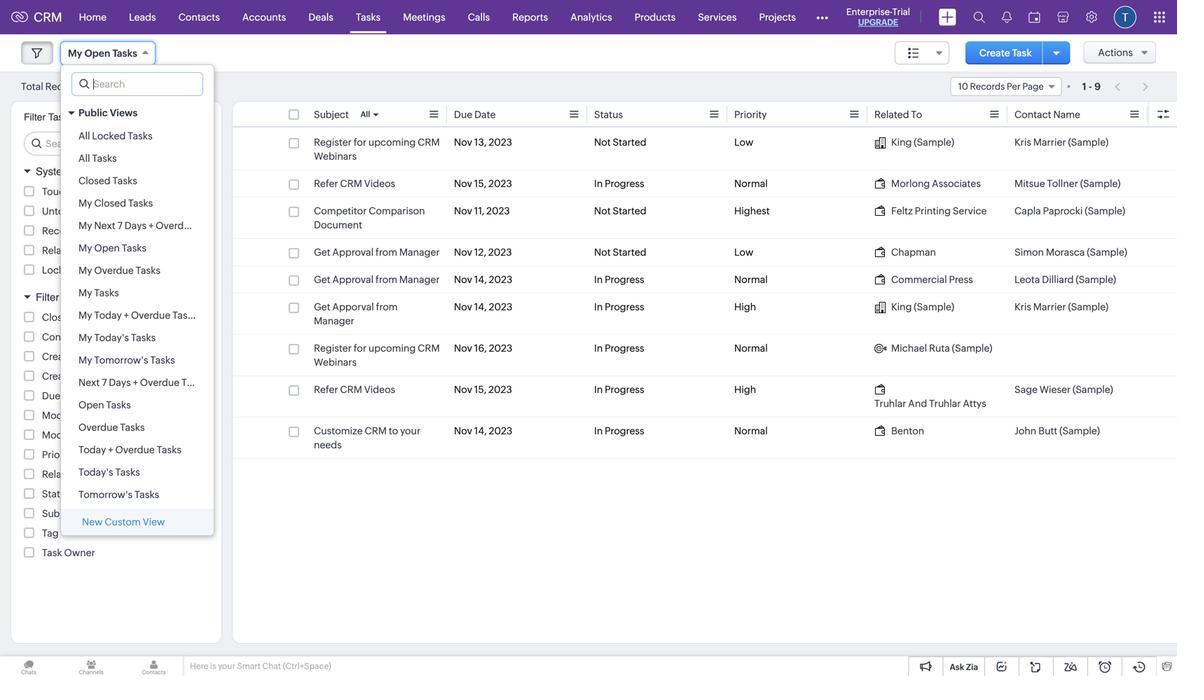 Task type: locate. For each thing, give the bounding box(es) containing it.
today's up tomorrow's tasks
[[78, 467, 113, 478]]

truhlar right and
[[929, 398, 961, 409]]

1 modified from the top
[[42, 410, 83, 421]]

comparison
[[369, 205, 425, 217]]

progress for commercial
[[605, 274, 644, 285]]

2 modified from the top
[[42, 430, 83, 441]]

low for chapman
[[734, 247, 754, 258]]

1 vertical spatial get approval from manager
[[314, 274, 440, 285]]

today down the modified time
[[78, 444, 106, 456]]

king down commercial
[[891, 301, 912, 313]]

calendar image
[[1029, 12, 1041, 23]]

customize
[[314, 425, 363, 437]]

2 in progress from the top
[[594, 274, 644, 285]]

1 vertical spatial due
[[42, 390, 60, 402]]

open
[[84, 48, 110, 59], [94, 242, 120, 254], [78, 399, 104, 411]]

to
[[389, 425, 398, 437]]

4 normal from the top
[[734, 425, 768, 437]]

upcoming for nov 13, 2023
[[369, 137, 416, 148]]

1 in from the top
[[594, 178, 603, 189]]

0 vertical spatial to
[[911, 109, 922, 120]]

closed down "closed tasks"
[[94, 198, 126, 209]]

(sample) right tollner
[[1080, 178, 1121, 189]]

priority
[[734, 109, 767, 120], [42, 449, 75, 460]]

2 nov from the top
[[454, 178, 472, 189]]

task right create
[[1012, 47, 1032, 59]]

2 vertical spatial started
[[613, 247, 647, 258]]

get up get apporval from manager
[[314, 274, 330, 285]]

contacts image
[[125, 657, 183, 676]]

related down the record
[[42, 245, 77, 256]]

chats image
[[0, 657, 58, 676]]

2 progress from the top
[[605, 274, 644, 285]]

time down open tasks
[[85, 430, 107, 441]]

1 vertical spatial my open tasks
[[78, 242, 147, 254]]

15, down 16,
[[474, 384, 487, 395]]

1 vertical spatial closed
[[94, 198, 126, 209]]

created down created by
[[42, 371, 78, 382]]

3 nov 14, 2023 from the top
[[454, 425, 513, 437]]

next down untouched records
[[94, 220, 115, 231]]

1 high from the top
[[734, 301, 756, 313]]

0 vertical spatial refer crm videos
[[314, 178, 395, 189]]

0 vertical spatial get approval from manager
[[314, 247, 440, 258]]

due up modified by
[[42, 390, 60, 402]]

1 in progress from the top
[[594, 178, 644, 189]]

1
[[1082, 81, 1087, 92]]

records for related
[[79, 245, 116, 256]]

+ down the my tomorrow's tasks
[[133, 377, 138, 388]]

0 vertical spatial status
[[594, 109, 623, 120]]

approval for nov 12, 2023
[[332, 247, 374, 258]]

michael ruta (sample)
[[891, 343, 993, 354]]

1 register for upcoming crm webinars from the top
[[314, 137, 440, 162]]

2 created from the top
[[42, 371, 78, 382]]

row group containing register for upcoming crm webinars
[[233, 129, 1177, 459]]

0 vertical spatial upcoming
[[369, 137, 416, 148]]

0 vertical spatial open
[[84, 48, 110, 59]]

to up tomorrow's tasks
[[79, 469, 90, 480]]

webinars up the competitor at the left
[[314, 151, 357, 162]]

kris for low
[[1015, 137, 1032, 148]]

0 vertical spatial for
[[354, 137, 367, 148]]

marrier down the dilliard
[[1034, 301, 1066, 313]]

1 get approval from manager from the top
[[314, 247, 440, 258]]

2 started from the top
[[613, 205, 647, 217]]

1 vertical spatial 14,
[[474, 301, 487, 313]]

records inside field
[[970, 81, 1005, 92]]

1 vertical spatial all
[[78, 130, 90, 142]]

(sample) for 'commercial press' link
[[1076, 274, 1116, 285]]

0 horizontal spatial action
[[77, 225, 107, 237]]

nov left 11,
[[454, 205, 472, 217]]

get approval from manager for nov 12, 2023
[[314, 247, 440, 258]]

1 horizontal spatial subject
[[314, 109, 349, 120]]

open up overdue tasks
[[78, 399, 104, 411]]

1 vertical spatial nov 15, 2023
[[454, 384, 512, 395]]

None field
[[895, 41, 950, 64]]

by up overdue tasks
[[85, 410, 96, 421]]

morasca
[[1046, 247, 1085, 258]]

16,
[[474, 343, 487, 354]]

1 vertical spatial webinars
[[314, 357, 357, 368]]

1 refer crm videos from the top
[[314, 178, 395, 189]]

nov for michael ruta (sample) link
[[454, 343, 472, 354]]

progress for truhlar
[[605, 384, 644, 395]]

2 vertical spatial not started
[[594, 247, 647, 258]]

5 nov from the top
[[454, 274, 472, 285]]

closed down 'all tasks' at the left of page
[[78, 175, 110, 186]]

tomorrow's down my today's tasks
[[94, 355, 148, 366]]

0 vertical spatial manager
[[399, 247, 440, 258]]

6 in from the top
[[594, 425, 603, 437]]

modified for modified by
[[42, 410, 83, 421]]

1 vertical spatial king (sample)
[[891, 301, 954, 313]]

locked down public views
[[92, 130, 126, 142]]

1 vertical spatial not started
[[594, 205, 647, 217]]

0 vertical spatial not started
[[594, 137, 647, 148]]

kris up the 'mitsue'
[[1015, 137, 1032, 148]]

related down the modified time
[[42, 469, 77, 480]]

2 king (sample) from the top
[[891, 301, 954, 313]]

refer crm videos link for normal
[[314, 177, 395, 191]]

2 in from the top
[[594, 274, 603, 285]]

2023 for "register for upcoming crm webinars" link associated with nov 13, 2023
[[489, 137, 512, 148]]

0 vertical spatial register for upcoming crm webinars
[[314, 137, 440, 162]]

1 progress from the top
[[605, 178, 644, 189]]

1 horizontal spatial task
[[1012, 47, 1032, 59]]

contact name down page
[[1015, 109, 1081, 120]]

1 get approval from manager link from the top
[[314, 245, 440, 259]]

nov 15, 2023 for high
[[454, 384, 512, 395]]

0 vertical spatial from
[[376, 247, 397, 258]]

action up related records action
[[77, 225, 107, 237]]

1 horizontal spatial action
[[118, 245, 148, 256]]

task owner
[[42, 547, 95, 559]]

1 vertical spatial king
[[891, 301, 912, 313]]

refer up the competitor at the left
[[314, 178, 338, 189]]

(sample) for feltz printing service link
[[1085, 205, 1125, 217]]

0 vertical spatial all
[[361, 110, 370, 119]]

refer crm videos link up customize
[[314, 383, 395, 397]]

signals image
[[1002, 11, 1012, 23]]

1 webinars from the top
[[314, 151, 357, 162]]

1 for from the top
[[354, 137, 367, 148]]

action up my overdue tasks
[[118, 245, 148, 256]]

2 refer from the top
[[314, 384, 338, 395]]

filter for filter by fields
[[36, 291, 59, 303]]

signals element
[[994, 0, 1020, 34]]

today's up the my tomorrow's tasks
[[94, 332, 129, 343]]

2 king from the top
[[891, 301, 912, 313]]

Search text field
[[72, 73, 203, 95]]

(ctrl+space)
[[283, 662, 331, 671]]

task
[[1012, 47, 1032, 59], [42, 547, 62, 559]]

public views region
[[61, 125, 222, 506]]

normal for morlong
[[734, 178, 768, 189]]

0 vertical spatial get approval from manager link
[[314, 245, 440, 259]]

1 vertical spatial started
[[613, 205, 647, 217]]

today + overdue tasks
[[78, 444, 182, 456]]

started for nov 11, 2023
[[613, 205, 647, 217]]

all for all locked tasks
[[78, 130, 90, 142]]

document
[[314, 219, 362, 231]]

king (sample) link up morlong
[[875, 135, 954, 149]]

register for nov 16, 2023
[[314, 343, 352, 354]]

not for nov 11, 2023
[[594, 205, 611, 217]]

manager inside get apporval from manager
[[314, 315, 354, 327]]

webinars for nov 13, 2023
[[314, 151, 357, 162]]

0 vertical spatial king (sample) link
[[875, 135, 954, 149]]

webinars
[[314, 151, 357, 162], [314, 357, 357, 368]]

crm left the home link
[[34, 10, 62, 24]]

9
[[1095, 81, 1101, 92], [85, 82, 91, 92]]

nov 14, 2023 for get approval from manager
[[454, 274, 513, 285]]

videos up "comparison"
[[364, 178, 395, 189]]

9 nov from the top
[[454, 425, 472, 437]]

kris marrier (sample) down the dilliard
[[1015, 301, 1109, 313]]

3 normal from the top
[[734, 343, 768, 354]]

upcoming
[[369, 137, 416, 148], [369, 343, 416, 354]]

zia
[[966, 663, 978, 672]]

2 kris marrier (sample) link from the top
[[1015, 300, 1109, 314]]

0 horizontal spatial subject
[[42, 508, 77, 519]]

0 vertical spatial time
[[76, 312, 98, 323]]

1 vertical spatial king (sample) link
[[875, 300, 954, 314]]

meetings
[[403, 12, 445, 23]]

simon morasca (sample)
[[1015, 247, 1128, 258]]

0 vertical spatial your
[[400, 425, 421, 437]]

1 vertical spatial task
[[42, 547, 62, 559]]

all for all
[[361, 110, 370, 119]]

leads
[[129, 12, 156, 23]]

kris for high
[[1015, 301, 1032, 313]]

contact name down closed time in the top left of the page
[[42, 331, 108, 343]]

0 vertical spatial today
[[94, 310, 122, 321]]

1 not started from the top
[[594, 137, 647, 148]]

5 progress from the top
[[605, 384, 644, 395]]

0 horizontal spatial locked
[[42, 265, 76, 276]]

3 not from the top
[[594, 247, 611, 258]]

records right 10
[[970, 81, 1005, 92]]

register for upcoming crm webinars down get apporval from manager link
[[314, 343, 440, 368]]

related to
[[875, 109, 922, 120], [42, 469, 90, 480]]

king up morlong
[[891, 137, 912, 148]]

my up created time
[[78, 355, 92, 366]]

0 vertical spatial low
[[734, 137, 754, 148]]

refer crm videos link for high
[[314, 383, 395, 397]]

0 vertical spatial webinars
[[314, 151, 357, 162]]

(sample) down leota dilliard (sample) link
[[1068, 301, 1109, 313]]

navigation
[[1108, 76, 1156, 97]]

7 nov from the top
[[454, 343, 472, 354]]

date up nov 13, 2023
[[475, 109, 496, 120]]

0 vertical spatial task
[[1012, 47, 1032, 59]]

1 vertical spatial subject
[[42, 508, 77, 519]]

2 high from the top
[[734, 384, 756, 395]]

2023 for competitor comparison document link
[[486, 205, 510, 217]]

9 for total records 9
[[85, 82, 91, 92]]

nov 14, 2023
[[454, 274, 513, 285], [454, 301, 513, 313], [454, 425, 513, 437]]

records for untouched
[[95, 206, 133, 217]]

(sample) right butt
[[1060, 425, 1100, 437]]

customize crm to your needs link
[[314, 424, 440, 452]]

2 not started from the top
[[594, 205, 647, 217]]

progress for morlong
[[605, 178, 644, 189]]

(sample)
[[914, 137, 954, 148], [1068, 137, 1109, 148], [1080, 178, 1121, 189], [1085, 205, 1125, 217], [1087, 247, 1128, 258], [1076, 274, 1116, 285], [914, 301, 954, 313], [1068, 301, 1109, 313], [952, 343, 993, 354], [1073, 384, 1113, 395], [1060, 425, 1100, 437]]

refer crm videos link up the competitor at the left
[[314, 177, 395, 191]]

manager
[[399, 247, 440, 258], [399, 274, 440, 285], [314, 315, 354, 327]]

3 in from the top
[[594, 301, 603, 313]]

smart
[[237, 662, 261, 671]]

0 vertical spatial modified
[[42, 410, 83, 421]]

register for upcoming crm webinars link for nov 13, 2023
[[314, 135, 440, 163]]

records up my closed tasks at left
[[84, 186, 122, 197]]

overdue
[[156, 220, 195, 231], [94, 265, 134, 276], [131, 310, 170, 321], [140, 377, 180, 388], [78, 422, 118, 433], [115, 444, 155, 456]]

register for upcoming crm webinars link down get apporval from manager link
[[314, 341, 440, 369]]

0 vertical spatial by
[[62, 291, 74, 303]]

(sample) down commercial press
[[914, 301, 954, 313]]

nov 15, 2023 up nov 11, 2023
[[454, 178, 512, 189]]

2 from from the top
[[376, 274, 397, 285]]

0 vertical spatial 15,
[[474, 178, 487, 189]]

locked up the filter by fields
[[42, 265, 76, 276]]

not started for nov 11, 2023
[[594, 205, 647, 217]]

2 get from the top
[[314, 274, 330, 285]]

1 upcoming from the top
[[369, 137, 416, 148]]

2 approval from the top
[[332, 274, 374, 285]]

nov right to
[[454, 425, 472, 437]]

chapman link
[[875, 245, 936, 259]]

1 14, from the top
[[474, 274, 487, 285]]

0 vertical spatial priority
[[734, 109, 767, 120]]

2 refer crm videos from the top
[[314, 384, 395, 395]]

projects
[[759, 12, 796, 23]]

system defined filters button
[[11, 159, 221, 184]]

1 nov 14, 2023 from the top
[[454, 274, 513, 285]]

7 down my closed tasks at left
[[117, 220, 123, 231]]

time for modified time
[[85, 430, 107, 441]]

My Open Tasks field
[[60, 41, 156, 65]]

open up my overdue tasks
[[94, 242, 120, 254]]

my open tasks down home
[[68, 48, 137, 59]]

1 refer from the top
[[314, 178, 338, 189]]

0 horizontal spatial due date
[[42, 390, 84, 402]]

capla paprocki (sample)
[[1015, 205, 1125, 217]]

1 marrier from the top
[[1034, 137, 1066, 148]]

by inside dropdown button
[[62, 291, 74, 303]]

filter
[[24, 111, 46, 123], [36, 291, 59, 303]]

new
[[82, 516, 103, 528]]

wieser
[[1040, 384, 1071, 395]]

john
[[1015, 425, 1037, 437]]

low for king (sample)
[[734, 137, 754, 148]]

related to down size image
[[875, 109, 922, 120]]

get approval from manager
[[314, 247, 440, 258], [314, 274, 440, 285]]

0 vertical spatial get
[[314, 247, 330, 258]]

0 vertical spatial register for upcoming crm webinars link
[[314, 135, 440, 163]]

0 vertical spatial today's
[[94, 332, 129, 343]]

public views
[[78, 107, 138, 118]]

2 nov 15, 2023 from the top
[[454, 384, 512, 395]]

closed down the filter by fields
[[42, 312, 74, 323]]

1 vertical spatial manager
[[399, 274, 440, 285]]

actions
[[1098, 47, 1133, 58]]

0 horizontal spatial name
[[81, 331, 108, 343]]

1 normal from the top
[[734, 178, 768, 189]]

get approval from manager up get apporval from manager link
[[314, 274, 440, 285]]

8 nov from the top
[[454, 384, 472, 395]]

4 nov from the top
[[454, 247, 472, 258]]

1 vertical spatial your
[[218, 662, 235, 671]]

10
[[958, 81, 968, 92]]

2 upcoming from the top
[[369, 343, 416, 354]]

my down record action
[[78, 242, 92, 254]]

0 vertical spatial nov 14, 2023
[[454, 274, 513, 285]]

modified up the modified time
[[42, 410, 83, 421]]

records down "closed tasks"
[[95, 206, 133, 217]]

1 approval from the top
[[332, 247, 374, 258]]

tomorrow's
[[94, 355, 148, 366], [78, 489, 133, 500]]

normal
[[734, 178, 768, 189], [734, 274, 768, 285], [734, 343, 768, 354], [734, 425, 768, 437]]

to down size image
[[911, 109, 922, 120]]

get approval from manager link for nov 12, 2023
[[314, 245, 440, 259]]

1 vertical spatial for
[[354, 343, 367, 354]]

refer crm videos for high
[[314, 384, 395, 395]]

by up closed time in the top left of the page
[[62, 291, 74, 303]]

my inside field
[[68, 48, 82, 59]]

2 15, from the top
[[474, 384, 487, 395]]

3 started from the top
[[613, 247, 647, 258]]

records for total
[[45, 81, 83, 92]]

1 vertical spatial kris
[[1015, 301, 1032, 313]]

nov down nov 12, 2023
[[454, 274, 472, 285]]

1 kris from the top
[[1015, 137, 1032, 148]]

row group
[[233, 129, 1177, 459]]

3 14, from the top
[[474, 425, 487, 437]]

2 not from the top
[[594, 205, 611, 217]]

products
[[635, 12, 676, 23]]

nov left "12,"
[[454, 247, 472, 258]]

1 register for upcoming crm webinars link from the top
[[314, 135, 440, 163]]

view
[[143, 516, 165, 528]]

0 vertical spatial kris marrier (sample) link
[[1015, 135, 1109, 149]]

1 truhlar from the left
[[875, 398, 906, 409]]

upcoming down get apporval from manager link
[[369, 343, 416, 354]]

modified for modified time
[[42, 430, 83, 441]]

total
[[21, 81, 43, 92]]

1 register from the top
[[314, 137, 352, 148]]

days down my closed tasks at left
[[125, 220, 147, 231]]

0 vertical spatial locked
[[92, 130, 126, 142]]

1 horizontal spatial contact name
[[1015, 109, 1081, 120]]

michael ruta (sample) link
[[875, 341, 993, 355]]

record action
[[42, 225, 107, 237]]

2 vertical spatial open
[[78, 399, 104, 411]]

next up open tasks
[[78, 377, 100, 388]]

feltz
[[891, 205, 913, 217]]

2 get approval from manager from the top
[[314, 274, 440, 285]]

refer for normal
[[314, 178, 338, 189]]

kris marrier (sample) for low
[[1015, 137, 1109, 148]]

0 vertical spatial kris marrier (sample)
[[1015, 137, 1109, 148]]

1 vertical spatial nov 14, 2023
[[454, 301, 513, 313]]

2 king (sample) link from the top
[[875, 300, 954, 314]]

approval down document
[[332, 247, 374, 258]]

0 vertical spatial register
[[314, 137, 352, 148]]

1 refer crm videos link from the top
[[314, 177, 395, 191]]

1 low from the top
[[734, 137, 754, 148]]

0 vertical spatial 14,
[[474, 274, 487, 285]]

open down home
[[84, 48, 110, 59]]

not started
[[594, 137, 647, 148], [594, 205, 647, 217], [594, 247, 647, 258]]

calls
[[468, 12, 490, 23]]

nov for 'commercial press' link
[[454, 274, 472, 285]]

1 created from the top
[[42, 351, 78, 362]]

marrier for high
[[1034, 301, 1066, 313]]

in
[[594, 178, 603, 189], [594, 274, 603, 285], [594, 301, 603, 313], [594, 343, 603, 354], [594, 384, 603, 395], [594, 425, 603, 437]]

2 low from the top
[[734, 247, 754, 258]]

1 started from the top
[[613, 137, 647, 148]]

1 not from the top
[[594, 137, 611, 148]]

upcoming up "comparison"
[[369, 137, 416, 148]]

2 get approval from manager link from the top
[[314, 273, 440, 287]]

get approval from manager for nov 14, 2023
[[314, 274, 440, 285]]

from inside get apporval from manager
[[376, 301, 398, 313]]

3 nov from the top
[[454, 205, 472, 217]]

3 from from the top
[[376, 301, 398, 313]]

9 inside total records 9
[[85, 82, 91, 92]]

2 videos from the top
[[364, 384, 395, 395]]

related down size image
[[875, 109, 909, 120]]

1 horizontal spatial 7
[[117, 220, 123, 231]]

from down competitor comparison document link
[[376, 247, 397, 258]]

contact down page
[[1015, 109, 1052, 120]]

2 kris marrier (sample) from the top
[[1015, 301, 1109, 313]]

king (sample) for high
[[891, 301, 954, 313]]

2 vertical spatial get
[[314, 301, 330, 313]]

not
[[594, 137, 611, 148], [594, 205, 611, 217], [594, 247, 611, 258]]

2 register for upcoming crm webinars link from the top
[[314, 341, 440, 369]]

2 marrier from the top
[[1034, 301, 1066, 313]]

1 nov from the top
[[454, 137, 472, 148]]

filter inside dropdown button
[[36, 291, 59, 303]]

morlong associates link
[[875, 177, 981, 191]]

new custom view
[[82, 516, 165, 528]]

get inside get apporval from manager
[[314, 301, 330, 313]]

records for touched
[[84, 186, 122, 197]]

0 horizontal spatial 9
[[85, 82, 91, 92]]

2 refer crm videos link from the top
[[314, 383, 395, 397]]

nov left 16,
[[454, 343, 472, 354]]

4 in progress from the top
[[594, 343, 644, 354]]

webinars for nov 16, 2023
[[314, 357, 357, 368]]

refer up customize
[[314, 384, 338, 395]]

4 in from the top
[[594, 343, 603, 354]]

open inside my open tasks field
[[84, 48, 110, 59]]

0 vertical spatial action
[[77, 225, 107, 237]]

king
[[891, 137, 912, 148], [891, 301, 912, 313]]

closed for closed tasks
[[78, 175, 110, 186]]

kris down leota
[[1015, 301, 1032, 313]]

kris marrier (sample) up tollner
[[1015, 137, 1109, 148]]

3 progress from the top
[[605, 301, 644, 313]]

today up my today's tasks
[[94, 310, 122, 321]]

associates
[[932, 178, 981, 189]]

1 horizontal spatial contact
[[1015, 109, 1052, 120]]

1 videos from the top
[[364, 178, 395, 189]]

webinars down get apporval from manager
[[314, 357, 357, 368]]

related to down the modified time
[[42, 469, 90, 480]]

1 kris marrier (sample) link from the top
[[1015, 135, 1109, 149]]

1 king (sample) from the top
[[891, 137, 954, 148]]

manager down "comparison"
[[399, 247, 440, 258]]

get approval from manager link
[[314, 245, 440, 259], [314, 273, 440, 287]]

closed time
[[42, 312, 98, 323]]

truhlar
[[875, 398, 906, 409], [929, 398, 961, 409]]

12,
[[474, 247, 486, 258]]

1 vertical spatial register for upcoming crm webinars
[[314, 343, 440, 368]]

2 vertical spatial all
[[78, 153, 90, 164]]

14, for customize crm to your needs
[[474, 425, 487, 437]]

register down get apporval from manager
[[314, 343, 352, 354]]

refer crm videos for normal
[[314, 178, 395, 189]]

tomorrow's down today's tasks
[[78, 489, 133, 500]]

register for upcoming crm webinars for nov 13, 2023
[[314, 137, 440, 162]]

1 vertical spatial to
[[79, 469, 90, 480]]

3 not started from the top
[[594, 247, 647, 258]]

2 normal from the top
[[734, 274, 768, 285]]

tasks
[[356, 12, 381, 23], [112, 48, 137, 59], [48, 111, 73, 123], [128, 130, 152, 142], [92, 153, 117, 164], [112, 175, 137, 186], [128, 198, 153, 209], [197, 220, 222, 231], [122, 242, 147, 254], [136, 265, 160, 276], [94, 287, 119, 299], [172, 310, 197, 321], [131, 332, 156, 343], [150, 355, 175, 366], [181, 377, 206, 388], [106, 399, 131, 411], [120, 422, 145, 433], [157, 444, 182, 456], [115, 467, 140, 478], [134, 489, 159, 500]]

1 get from the top
[[314, 247, 330, 258]]

0 vertical spatial due
[[454, 109, 473, 120]]

1 horizontal spatial name
[[1054, 109, 1081, 120]]

in for king
[[594, 301, 603, 313]]

apporval
[[332, 301, 374, 313]]

2023 for refer crm videos link for high
[[489, 384, 512, 395]]

1 from from the top
[[376, 247, 397, 258]]

kris marrier (sample) link down the dilliard
[[1015, 300, 1109, 314]]

upgrade
[[858, 18, 898, 27]]

contacts
[[178, 12, 220, 23]]

king (sample) link down commercial
[[875, 300, 954, 314]]

michael
[[891, 343, 927, 354]]

2 register for upcoming crm webinars from the top
[[314, 343, 440, 368]]

(sample) up mitsue tollner (sample) link
[[1068, 137, 1109, 148]]

5 in progress from the top
[[594, 384, 644, 395]]

6 nov from the top
[[454, 301, 472, 313]]

today's
[[94, 332, 129, 343], [78, 467, 113, 478]]

2 14, from the top
[[474, 301, 487, 313]]

register for upcoming crm webinars up "comparison"
[[314, 137, 440, 162]]

0 horizontal spatial related to
[[42, 469, 90, 480]]

create menu element
[[931, 0, 965, 34]]

2 kris from the top
[[1015, 301, 1032, 313]]

to
[[911, 109, 922, 120], [79, 469, 90, 480]]

created up created time
[[42, 351, 78, 362]]

from for normal
[[376, 274, 397, 285]]

0 vertical spatial due date
[[454, 109, 496, 120]]

my up total records 9
[[68, 48, 82, 59]]

date
[[475, 109, 496, 120], [62, 390, 84, 402]]

modified
[[42, 410, 83, 421], [42, 430, 83, 441]]

2 webinars from the top
[[314, 357, 357, 368]]

0 vertical spatial not
[[594, 137, 611, 148]]

services link
[[687, 0, 748, 34]]

1 king (sample) link from the top
[[875, 135, 954, 149]]

2 nov 14, 2023 from the top
[[454, 301, 513, 313]]

1 nov 15, 2023 from the top
[[454, 178, 512, 189]]

register for upcoming crm webinars
[[314, 137, 440, 162], [314, 343, 440, 368]]

1 15, from the top
[[474, 178, 487, 189]]

my open tasks
[[68, 48, 137, 59], [78, 242, 147, 254]]

0 vertical spatial king (sample)
[[891, 137, 954, 148]]

(sample) for chapman link at the top right
[[1087, 247, 1128, 258]]

1 horizontal spatial priority
[[734, 109, 767, 120]]

3 get from the top
[[314, 301, 330, 313]]

filter up closed time in the top left of the page
[[36, 291, 59, 303]]

0 vertical spatial nov 15, 2023
[[454, 178, 512, 189]]

low up highest
[[734, 137, 754, 148]]

due date up 13,
[[454, 109, 496, 120]]

from
[[376, 247, 397, 258], [376, 274, 397, 285], [376, 301, 398, 313]]

crm link
[[11, 10, 62, 24]]

10 Records Per Page field
[[951, 77, 1062, 96]]

task down "tag" on the bottom left of the page
[[42, 547, 62, 559]]

nov for feltz printing service link
[[454, 205, 472, 217]]

0 vertical spatial high
[[734, 301, 756, 313]]

14,
[[474, 274, 487, 285], [474, 301, 487, 313], [474, 425, 487, 437]]

videos up to
[[364, 384, 395, 395]]

2 for from the top
[[354, 343, 367, 354]]

sage wieser (sample)
[[1015, 384, 1113, 395]]

leota dilliard (sample)
[[1015, 274, 1116, 285]]

butt
[[1039, 425, 1058, 437]]

channels image
[[63, 657, 120, 676]]

profile element
[[1106, 0, 1145, 34]]

1 vertical spatial next
[[78, 377, 100, 388]]



Task type: vqa. For each thing, say whether or not it's contained in the screenshot.


Task type: describe. For each thing, give the bounding box(es) containing it.
my down closed time in the top left of the page
[[78, 332, 92, 343]]

videos for normal
[[364, 178, 395, 189]]

chat
[[262, 662, 281, 671]]

get for low
[[314, 247, 330, 258]]

attys
[[963, 398, 986, 409]]

filter by fields button
[[11, 285, 221, 310]]

system defined filters
[[36, 165, 141, 178]]

my tasks
[[78, 287, 119, 299]]

created for created by
[[42, 351, 78, 362]]

paprocki
[[1043, 205, 1083, 217]]

1 vertical spatial locked
[[42, 265, 76, 276]]

truhlar and truhlar attys
[[875, 398, 986, 409]]

14, for get approval from manager
[[474, 274, 487, 285]]

by for filter
[[62, 291, 74, 303]]

2023 for get apporval from manager link
[[489, 301, 513, 313]]

not for nov 12, 2023
[[594, 247, 611, 258]]

benton
[[891, 425, 924, 437]]

videos for high
[[364, 384, 395, 395]]

15, for high
[[474, 384, 487, 395]]

high for king (sample)
[[734, 301, 756, 313]]

+ down overdue tasks
[[108, 444, 113, 456]]

crm up the competitor at the left
[[340, 178, 362, 189]]

filter for filter tasks by
[[24, 111, 46, 123]]

get apporval from manager link
[[314, 300, 440, 328]]

from for high
[[376, 301, 398, 313]]

started for nov 13, 2023
[[613, 137, 647, 148]]

0 horizontal spatial status
[[42, 488, 71, 500]]

crm left 13,
[[418, 137, 440, 148]]

defined
[[74, 165, 110, 178]]

tomorrow's tasks
[[78, 489, 159, 500]]

by for modified
[[85, 410, 96, 421]]

my today + overdue tasks
[[78, 310, 197, 321]]

nov 13, 2023
[[454, 137, 512, 148]]

new custom view link
[[61, 510, 214, 535]]

1 vertical spatial tomorrow's
[[78, 489, 133, 500]]

(sample) for morlong associates link
[[1080, 178, 1121, 189]]

normal for michael
[[734, 343, 768, 354]]

king (sample) link for low
[[875, 135, 954, 149]]

1 horizontal spatial due date
[[454, 109, 496, 120]]

nov 15, 2023 for normal
[[454, 178, 512, 189]]

customize crm to your needs
[[314, 425, 421, 451]]

per
[[1007, 81, 1021, 92]]

11,
[[474, 205, 484, 217]]

touched records
[[42, 186, 122, 197]]

ask zia
[[950, 663, 978, 672]]

normal for commercial
[[734, 274, 768, 285]]

my down related records action
[[78, 265, 92, 276]]

my down touched records in the top of the page
[[78, 198, 92, 209]]

press
[[949, 274, 973, 285]]

Search text field
[[25, 132, 210, 155]]

my closed tasks
[[78, 198, 153, 209]]

trial
[[893, 7, 910, 17]]

progress for michael
[[605, 343, 644, 354]]

morlong associates
[[891, 178, 981, 189]]

meetings link
[[392, 0, 457, 34]]

1 vertical spatial contact name
[[42, 331, 108, 343]]

highest
[[734, 205, 770, 217]]

9 for 1 - 9
[[1095, 81, 1101, 92]]

leota
[[1015, 274, 1040, 285]]

filter by fields
[[36, 291, 105, 303]]

nov 14, 2023 for customize crm to your needs
[[454, 425, 513, 437]]

owner
[[64, 547, 95, 559]]

1 - 9
[[1082, 81, 1101, 92]]

reports
[[512, 12, 548, 23]]

in for michael
[[594, 343, 603, 354]]

marrier for low
[[1034, 137, 1066, 148]]

search element
[[965, 0, 994, 34]]

here is your smart chat (ctrl+space)
[[190, 662, 331, 671]]

crm inside customize crm to your needs
[[365, 425, 387, 437]]

views
[[110, 107, 138, 118]]

1 vertical spatial open
[[94, 242, 120, 254]]

public
[[78, 107, 108, 118]]

in for commercial
[[594, 274, 603, 285]]

in progress for morlong
[[594, 178, 644, 189]]

not for nov 13, 2023
[[594, 137, 611, 148]]

john butt (sample) link
[[1015, 424, 1100, 438]]

next 7 days + overdue tasks
[[78, 377, 206, 388]]

analytics
[[571, 12, 612, 23]]

1 vertical spatial today
[[78, 444, 106, 456]]

open tasks
[[78, 399, 131, 411]]

1 vertical spatial due date
[[42, 390, 84, 402]]

manager for low
[[399, 247, 440, 258]]

2023 for "register for upcoming crm webinars" link associated with nov 16, 2023
[[489, 343, 513, 354]]

0 horizontal spatial due
[[42, 390, 60, 402]]

deals
[[309, 12, 333, 23]]

create menu image
[[939, 9, 957, 26]]

nov for morlong associates link
[[454, 178, 472, 189]]

nov for truhlar and truhlar attys link
[[454, 384, 472, 395]]

(sample) for low king (sample) link
[[1068, 137, 1109, 148]]

mitsue
[[1015, 178, 1045, 189]]

2 vertical spatial related
[[42, 469, 77, 480]]

all locked tasks
[[78, 130, 152, 142]]

in progress for king
[[594, 301, 644, 313]]

15, for normal
[[474, 178, 487, 189]]

search image
[[973, 11, 985, 23]]

1 vertical spatial related
[[42, 245, 77, 256]]

locked inside public views region
[[92, 130, 126, 142]]

leota dilliard (sample) link
[[1015, 273, 1116, 287]]

0 vertical spatial contact name
[[1015, 109, 1081, 120]]

1 vertical spatial days
[[109, 377, 131, 388]]

commercial
[[891, 274, 947, 285]]

ruta
[[929, 343, 950, 354]]

1 vertical spatial date
[[62, 390, 84, 402]]

in for truhlar
[[594, 384, 603, 395]]

analytics link
[[559, 0, 624, 34]]

1 horizontal spatial date
[[475, 109, 496, 120]]

king for low
[[891, 137, 912, 148]]

register for upcoming crm webinars link for nov 16, 2023
[[314, 341, 440, 369]]

tasks inside field
[[112, 48, 137, 59]]

create task
[[980, 47, 1032, 59]]

here
[[190, 662, 208, 671]]

mitsue tollner (sample) link
[[1015, 177, 1121, 191]]

task inside "button"
[[1012, 47, 1032, 59]]

created by
[[42, 351, 92, 362]]

in progress for michael
[[594, 343, 644, 354]]

chapman
[[891, 247, 936, 258]]

time for created time
[[80, 371, 103, 382]]

1 horizontal spatial status
[[594, 109, 623, 120]]

get apporval from manager
[[314, 301, 398, 327]]

modified time
[[42, 430, 107, 441]]

untouched
[[42, 206, 93, 217]]

your inside customize crm to your needs
[[400, 425, 421, 437]]

all for all tasks
[[78, 153, 90, 164]]

products link
[[624, 0, 687, 34]]

0 vertical spatial tomorrow's
[[94, 355, 148, 366]]

0 vertical spatial related to
[[875, 109, 922, 120]]

my down untouched records
[[78, 220, 92, 231]]

1 horizontal spatial to
[[911, 109, 922, 120]]

mitsue tollner (sample)
[[1015, 178, 1121, 189]]

tasks link
[[345, 0, 392, 34]]

for for nov 13, 2023
[[354, 137, 367, 148]]

my open tasks inside field
[[68, 48, 137, 59]]

6 progress from the top
[[605, 425, 644, 437]]

-
[[1089, 81, 1092, 92]]

commercial press
[[891, 274, 973, 285]]

services
[[698, 12, 737, 23]]

created for created time
[[42, 371, 78, 382]]

+ up my today's tasks
[[124, 310, 129, 321]]

10 records per page
[[958, 81, 1044, 92]]

benton link
[[875, 424, 924, 438]]

by
[[76, 111, 86, 123]]

1 vertical spatial action
[[118, 245, 148, 256]]

started for nov 12, 2023
[[613, 247, 647, 258]]

(sample) for truhlar and truhlar attys link
[[1073, 384, 1113, 395]]

untouched records
[[42, 206, 133, 217]]

0 vertical spatial related
[[875, 109, 909, 120]]

0 horizontal spatial task
[[42, 547, 62, 559]]

for for nov 16, 2023
[[354, 343, 367, 354]]

kris marrier (sample) link for low
[[1015, 135, 1109, 149]]

manager for high
[[314, 315, 354, 327]]

crm up customize
[[340, 384, 362, 395]]

competitor
[[314, 205, 367, 217]]

14, for get apporval from manager
[[474, 301, 487, 313]]

6 in progress from the top
[[594, 425, 644, 437]]

size image
[[908, 47, 919, 60]]

2023 for customize crm to your needs link
[[489, 425, 513, 437]]

in progress for commercial
[[594, 274, 644, 285]]

kris marrier (sample) link for high
[[1015, 300, 1109, 314]]

1 vertical spatial name
[[81, 331, 108, 343]]

dilliard
[[1042, 274, 1074, 285]]

1 vertical spatial priority
[[42, 449, 75, 460]]

(sample) up morlong associates
[[914, 137, 954, 148]]

home
[[79, 12, 107, 23]]

my today's tasks
[[78, 332, 156, 343]]

not started for nov 12, 2023
[[594, 247, 647, 258]]

king for high
[[891, 301, 912, 313]]

0 vertical spatial days
[[125, 220, 147, 231]]

needs
[[314, 439, 342, 451]]

0 vertical spatial subject
[[314, 109, 349, 120]]

printing
[[915, 205, 951, 217]]

king (sample) for low
[[891, 137, 954, 148]]

0 vertical spatial contact
[[1015, 109, 1052, 120]]

my tomorrow's tasks
[[78, 355, 175, 366]]

13,
[[474, 137, 487, 148]]

register for nov 13, 2023
[[314, 137, 352, 148]]

(sample) for benton link
[[1060, 425, 1100, 437]]

1 horizontal spatial due
[[454, 109, 473, 120]]

1 vertical spatial today's
[[78, 467, 113, 478]]

home link
[[68, 0, 118, 34]]

nov for benton link
[[454, 425, 472, 437]]

2023 for refer crm videos link corresponding to normal
[[489, 178, 512, 189]]

nov for chapman link at the top right
[[454, 247, 472, 258]]

get for high
[[314, 301, 330, 313]]

touched
[[42, 186, 82, 197]]

kris marrier (sample) for high
[[1015, 301, 1109, 313]]

my up closed time in the top left of the page
[[78, 287, 92, 299]]

feltz printing service
[[891, 205, 987, 217]]

crm left 16,
[[418, 343, 440, 354]]

closed tasks
[[78, 175, 137, 186]]

closed for closed time
[[42, 312, 74, 323]]

get for normal
[[314, 274, 330, 285]]

accounts
[[242, 12, 286, 23]]

profile image
[[1114, 6, 1137, 28]]

+ down my closed tasks at left
[[149, 220, 154, 231]]

Other Modules field
[[807, 6, 837, 28]]

records for 10
[[970, 81, 1005, 92]]

0 horizontal spatial to
[[79, 469, 90, 480]]

not started for nov 13, 2023
[[594, 137, 647, 148]]

1 vertical spatial contact
[[42, 331, 79, 343]]

nov 16, 2023
[[454, 343, 513, 354]]

1 vertical spatial 7
[[102, 377, 107, 388]]

high for truhlar and truhlar attys
[[734, 384, 756, 395]]

get approval from manager link for nov 14, 2023
[[314, 273, 440, 287]]

my open tasks inside public views region
[[78, 242, 147, 254]]

my down fields
[[78, 310, 92, 321]]

system
[[36, 165, 71, 178]]

(sample) right ruta
[[952, 343, 993, 354]]

refer for high
[[314, 384, 338, 395]]

total records 9
[[21, 81, 91, 92]]

leads link
[[118, 0, 167, 34]]

0 vertical spatial next
[[94, 220, 115, 231]]

register for upcoming crm webinars for nov 16, 2023
[[314, 343, 440, 368]]

by for created
[[80, 351, 92, 362]]

0 vertical spatial 7
[[117, 220, 123, 231]]

sage wieser (sample) link
[[1015, 383, 1113, 397]]

create task button
[[966, 41, 1046, 64]]

2 truhlar from the left
[[929, 398, 961, 409]]

competitor comparison document
[[314, 205, 425, 231]]

upcoming for nov 16, 2023
[[369, 343, 416, 354]]



